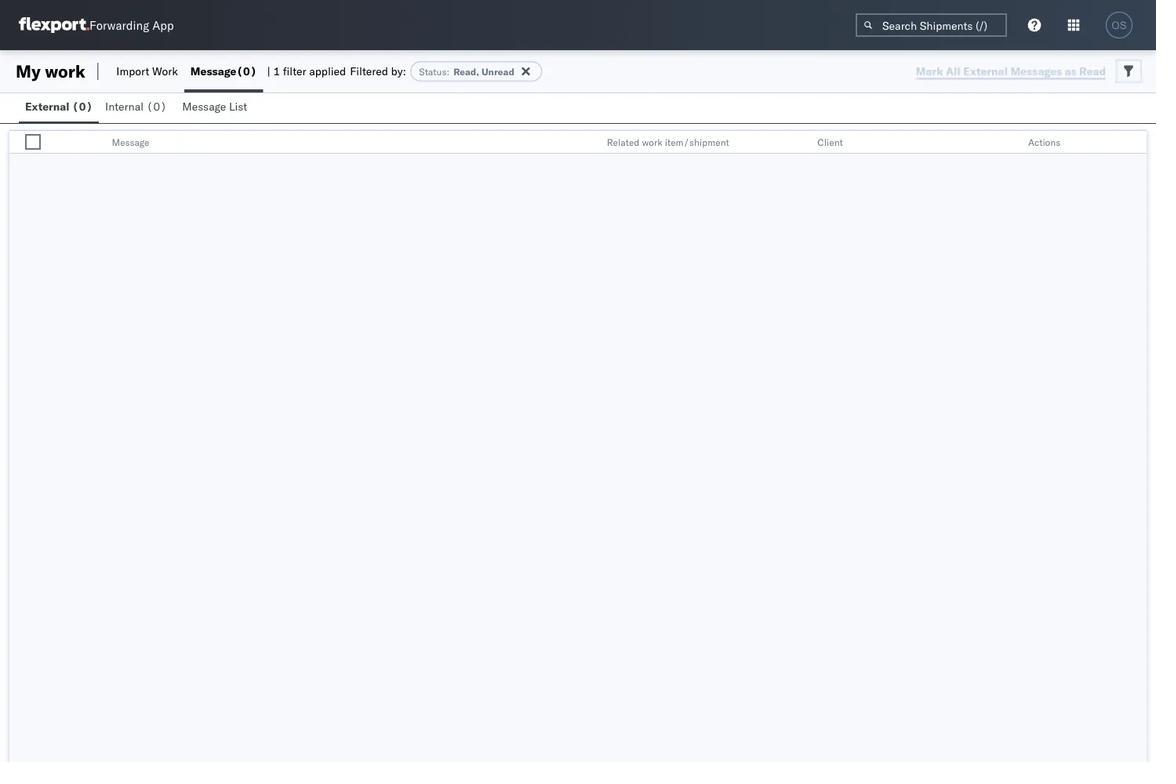 Task type: vqa. For each thing, say whether or not it's contained in the screenshot.
(0) message
yes



Task type: locate. For each thing, give the bounding box(es) containing it.
resize handle column header for actions
[[1129, 131, 1147, 155]]

message list button
[[176, 93, 257, 123]]

| 1 filter applied filtered by:
[[267, 64, 406, 78]]

resize handle column header for message
[[581, 131, 599, 155]]

message for list
[[182, 100, 226, 113]]

external (0) button
[[19, 93, 99, 123]]

work
[[45, 60, 85, 82], [642, 136, 663, 148]]

5 resize handle column header from the left
[[1129, 131, 1147, 155]]

3 resize handle column header from the left
[[791, 131, 810, 155]]

message inside button
[[182, 100, 226, 113]]

None checkbox
[[25, 134, 41, 150]]

work for related
[[642, 136, 663, 148]]

external
[[25, 100, 70, 113]]

1
[[273, 64, 280, 78]]

import work button
[[110, 50, 184, 93]]

2 horizontal spatial (0)
[[237, 64, 257, 78]]

internal (0)
[[105, 100, 167, 113]]

(0) right external
[[72, 100, 93, 113]]

(0) left '|'
[[237, 64, 257, 78]]

(0) right 'internal'
[[147, 100, 167, 113]]

unread
[[482, 66, 515, 77]]

1 vertical spatial work
[[642, 136, 663, 148]]

(0)
[[237, 64, 257, 78], [72, 100, 93, 113], [147, 100, 167, 113]]

actions
[[1029, 136, 1061, 148]]

work for my
[[45, 60, 85, 82]]

app
[[152, 18, 174, 33]]

forwarding app link
[[19, 17, 174, 33]]

filtered
[[350, 64, 388, 78]]

2 resize handle column header from the left
[[581, 131, 599, 155]]

external (0)
[[25, 100, 93, 113]]

message down internal (0) button
[[112, 136, 150, 148]]

1 vertical spatial message
[[182, 100, 226, 113]]

1 horizontal spatial work
[[642, 136, 663, 148]]

status : read, unread
[[419, 66, 515, 77]]

(0) inside internal (0) button
[[147, 100, 167, 113]]

0 horizontal spatial (0)
[[72, 100, 93, 113]]

item/shipment
[[665, 136, 730, 148]]

4 resize handle column header from the left
[[1002, 131, 1021, 155]]

internal
[[105, 100, 144, 113]]

0 vertical spatial message
[[191, 64, 237, 78]]

read,
[[454, 66, 479, 77]]

resize handle column header
[[54, 131, 73, 155], [581, 131, 599, 155], [791, 131, 810, 155], [1002, 131, 1021, 155], [1129, 131, 1147, 155]]

resize handle column header for related work item/shipment
[[791, 131, 810, 155]]

list
[[229, 100, 247, 113]]

0 vertical spatial work
[[45, 60, 85, 82]]

work right related
[[642, 136, 663, 148]]

work up the external (0)
[[45, 60, 85, 82]]

1 horizontal spatial (0)
[[147, 100, 167, 113]]

:
[[447, 66, 450, 77]]

0 horizontal spatial work
[[45, 60, 85, 82]]

message
[[191, 64, 237, 78], [182, 100, 226, 113], [112, 136, 150, 148]]

import
[[116, 64, 149, 78]]

message left list
[[182, 100, 226, 113]]

(0) inside external (0) button
[[72, 100, 93, 113]]

my work
[[16, 60, 85, 82]]

message up message list
[[191, 64, 237, 78]]

(0) for external (0)
[[72, 100, 93, 113]]

os
[[1112, 19, 1127, 31]]

(0) for message (0)
[[237, 64, 257, 78]]



Task type: describe. For each thing, give the bounding box(es) containing it.
filter
[[283, 64, 306, 78]]

Search Shipments (/) text field
[[856, 13, 1008, 37]]

related
[[607, 136, 640, 148]]

message list
[[182, 100, 247, 113]]

forwarding
[[89, 18, 149, 33]]

flexport. image
[[19, 17, 89, 33]]

resize handle column header for client
[[1002, 131, 1021, 155]]

1 resize handle column header from the left
[[54, 131, 73, 155]]

by:
[[391, 64, 406, 78]]

client
[[818, 136, 843, 148]]

status
[[419, 66, 447, 77]]

applied
[[309, 64, 346, 78]]

message for (0)
[[191, 64, 237, 78]]

internal (0) button
[[99, 93, 176, 123]]

|
[[267, 64, 271, 78]]

work
[[152, 64, 178, 78]]

message (0)
[[191, 64, 257, 78]]

import work
[[116, 64, 178, 78]]

(0) for internal (0)
[[147, 100, 167, 113]]

related work item/shipment
[[607, 136, 730, 148]]

2 vertical spatial message
[[112, 136, 150, 148]]

os button
[[1102, 7, 1138, 43]]

forwarding app
[[89, 18, 174, 33]]

my
[[16, 60, 41, 82]]



